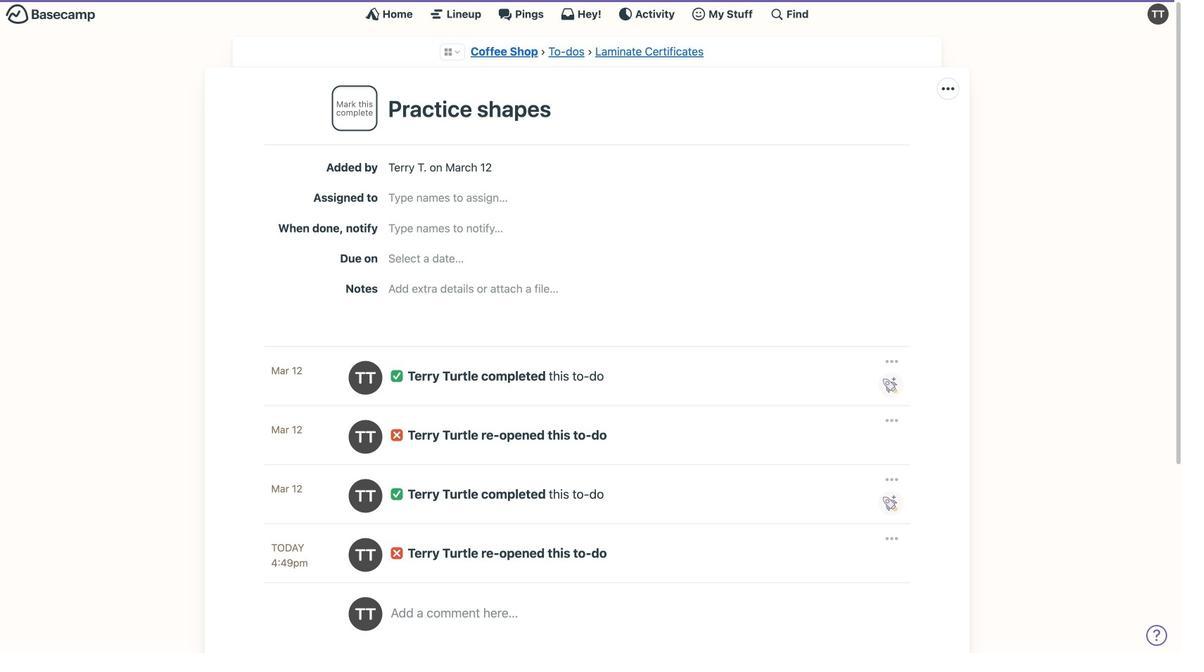 Task type: locate. For each thing, give the bounding box(es) containing it.
1 vertical spatial terry turtle image
[[349, 420, 382, 454]]

2 terry turtle image from the top
[[349, 539, 382, 572]]

2 vertical spatial mar 12 element
[[271, 482, 335, 497]]

switch accounts image
[[6, 4, 96, 25]]

2 mar 12 element from the top
[[271, 422, 335, 438]]

terry turtle image for today element
[[349, 539, 382, 572]]

mar 12 element
[[271, 363, 335, 378], [271, 422, 335, 438], [271, 482, 335, 497]]

terry turtle image for first the 'mar 12' element from the top
[[349, 361, 382, 395]]

1 terry turtle image from the top
[[349, 361, 382, 395]]

3 mar 12 element from the top
[[271, 482, 335, 497]]

1 vertical spatial mar 12 element
[[271, 422, 335, 438]]

0 vertical spatial mar 12 element
[[271, 363, 335, 378]]

0 vertical spatial terry turtle image
[[1148, 4, 1169, 25]]

keyboard shortcut: ⌘ + / image
[[770, 7, 784, 21]]

2 vertical spatial terry turtle image
[[349, 598, 382, 631]]

terry turtle image
[[349, 361, 382, 395], [349, 539, 382, 572], [349, 598, 382, 631]]

1 vertical spatial terry turtle image
[[349, 539, 382, 572]]

0 vertical spatial terry turtle image
[[349, 361, 382, 395]]

terry turtle image for 2nd the 'mar 12' element
[[349, 420, 382, 454]]

2 vertical spatial terry turtle image
[[349, 479, 382, 513]]

march 12 element
[[445, 161, 492, 174]]

terry turtle image
[[1148, 4, 1169, 25], [349, 420, 382, 454], [349, 479, 382, 513]]

3 terry turtle image from the top
[[349, 598, 382, 631]]



Task type: vqa. For each thing, say whether or not it's contained in the screenshot.
the "Mar 12" element to the top
yes



Task type: describe. For each thing, give the bounding box(es) containing it.
today element
[[271, 541, 304, 556]]

1 mar 12 element from the top
[[271, 363, 335, 378]]

main element
[[0, 0, 1174, 27]]

terry turtle image for 3rd the 'mar 12' element from the top of the page
[[349, 479, 382, 513]]

4:49pm element
[[271, 556, 335, 571]]



